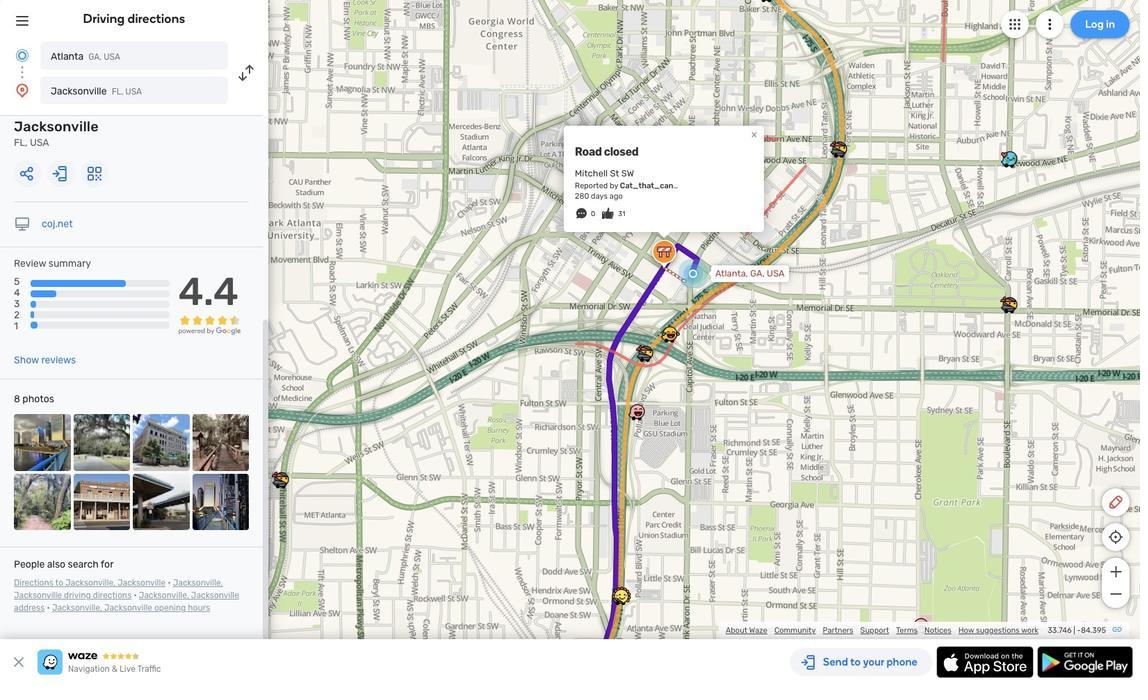 Task type: vqa. For each thing, say whether or not it's contained in the screenshot.
driving on the left of page
yes



Task type: locate. For each thing, give the bounding box(es) containing it.
jacksonville, jacksonville driving directions link
[[14, 579, 223, 601]]

driving
[[83, 11, 125, 26]]

jacksonville, for jacksonville, jacksonville driving directions
[[173, 579, 223, 588]]

summary
[[49, 258, 91, 270]]

fl,
[[112, 87, 123, 97], [14, 137, 28, 149]]

pencil image
[[1108, 494, 1124, 511]]

jacksonville, inside the jacksonville, jacksonville address
[[139, 591, 189, 601]]

how suggestions work link
[[959, 627, 1039, 636]]

x image
[[10, 654, 27, 671]]

jacksonville, up opening
[[139, 591, 189, 601]]

computer image
[[14, 216, 31, 233]]

jacksonville, jacksonville address
[[14, 591, 239, 613]]

0
[[591, 210, 595, 218]]

1 vertical spatial directions
[[93, 591, 132, 601]]

community link
[[775, 627, 816, 636]]

cat_that_can_drive_a_car
[[620, 181, 725, 191]]

by
[[610, 181, 618, 191]]

jacksonville up "hours"
[[191, 591, 239, 601]]

1 horizontal spatial ga,
[[750, 268, 765, 279]]

days
[[591, 192, 608, 201]]

atlanta, ga, usa
[[716, 268, 785, 279]]

directions
[[14, 579, 53, 588]]

jacksonville, down driving
[[52, 604, 102, 613]]

1 horizontal spatial fl,
[[112, 87, 123, 97]]

jacksonville, up driving
[[65, 579, 116, 588]]

jacksonville
[[51, 86, 107, 97], [14, 118, 99, 135], [118, 579, 166, 588], [14, 591, 62, 601], [191, 591, 239, 601], [104, 604, 152, 613]]

ga,
[[88, 52, 102, 62], [750, 268, 765, 279]]

-
[[1078, 627, 1081, 636]]

fl, down location image
[[14, 137, 28, 149]]

atlanta,
[[716, 268, 748, 279]]

0 vertical spatial jacksonville fl, usa
[[51, 86, 142, 97]]

ago
[[610, 192, 623, 201]]

0 horizontal spatial fl,
[[14, 137, 28, 149]]

show reviews
[[14, 355, 76, 367]]

image 6 of jacksonville, jacksonville image
[[73, 474, 130, 531]]

directions right the driving
[[128, 11, 185, 26]]

zoom out image
[[1107, 586, 1125, 603]]

jacksonville down location image
[[14, 118, 99, 135]]

review summary
[[14, 258, 91, 270]]

sw
[[622, 168, 634, 179]]

coj.net link
[[42, 218, 73, 230]]

8 photos
[[14, 394, 54, 405]]

ga, right the atlanta,
[[750, 268, 765, 279]]

usa
[[104, 52, 120, 62], [125, 87, 142, 97], [30, 137, 49, 149], [767, 268, 785, 279]]

directions to jacksonville, jacksonville link
[[14, 579, 166, 588]]

jacksonville down "directions"
[[14, 591, 62, 601]]

address
[[14, 604, 45, 613]]

directions up jacksonville, jacksonville opening hours
[[93, 591, 132, 601]]

opening
[[154, 604, 186, 613]]

jacksonville, for jacksonville, jacksonville opening hours
[[52, 604, 102, 613]]

atlanta ga, usa
[[51, 51, 120, 63]]

×
[[751, 128, 758, 141]]

ga, inside atlanta ga, usa
[[88, 52, 102, 62]]

jacksonville down the jacksonville, jacksonville driving directions link
[[104, 604, 152, 613]]

work
[[1022, 627, 1039, 636]]

0 vertical spatial ga,
[[88, 52, 102, 62]]

jacksonville, up "hours"
[[173, 579, 223, 588]]

fl, down atlanta ga, usa on the left of the page
[[112, 87, 123, 97]]

jacksonville,
[[65, 579, 116, 588], [173, 579, 223, 588], [139, 591, 189, 601], [52, 604, 102, 613]]

how
[[959, 627, 974, 636]]

directions inside jacksonville, jacksonville driving directions
[[93, 591, 132, 601]]

1 vertical spatial ga,
[[750, 268, 765, 279]]

5
[[14, 276, 20, 288]]

ga, right atlanta on the top
[[88, 52, 102, 62]]

directions to jacksonville, jacksonville
[[14, 579, 166, 588]]

jacksonville fl, usa down location image
[[14, 118, 99, 149]]

4
[[14, 287, 20, 299]]

1
[[14, 321, 18, 333]]

waze
[[749, 627, 768, 636]]

navigation
[[68, 665, 110, 675]]

st
[[610, 168, 619, 179]]

image 8 of jacksonville, jacksonville image
[[192, 474, 249, 531]]

jacksonville, inside jacksonville, jacksonville driving directions
[[173, 579, 223, 588]]

current location image
[[14, 47, 31, 64]]

atlanta
[[51, 51, 84, 63]]

to
[[55, 579, 63, 588]]

about
[[726, 627, 748, 636]]

jacksonville fl, usa down atlanta ga, usa on the left of the page
[[51, 86, 142, 97]]

image 5 of jacksonville, jacksonville image
[[14, 474, 71, 531]]

people also search for
[[14, 559, 114, 571]]

people
[[14, 559, 45, 571]]

jacksonville fl, usa
[[51, 86, 142, 97], [14, 118, 99, 149]]

2
[[14, 310, 20, 322]]

directions
[[128, 11, 185, 26], [93, 591, 132, 601]]

image 3 of jacksonville, jacksonville image
[[133, 415, 189, 471]]

0 horizontal spatial ga,
[[88, 52, 102, 62]]



Task type: describe. For each thing, give the bounding box(es) containing it.
33.746 | -84.395
[[1048, 627, 1106, 636]]

hours
[[188, 604, 210, 613]]

reported
[[575, 181, 608, 191]]

5 4 3 2 1
[[14, 276, 20, 333]]

0 vertical spatial fl,
[[112, 87, 123, 97]]

live
[[120, 665, 136, 675]]

jacksonville up jacksonville, jacksonville address link at the bottom left
[[118, 579, 166, 588]]

notices link
[[925, 627, 952, 636]]

image 1 of jacksonville, jacksonville image
[[14, 415, 71, 471]]

review
[[14, 258, 46, 270]]

image 4 of jacksonville, jacksonville image
[[192, 415, 249, 471]]

ga, for atlanta
[[88, 52, 102, 62]]

usa inside atlanta ga, usa
[[104, 52, 120, 62]]

33.746
[[1048, 627, 1072, 636]]

jacksonville inside the jacksonville, jacksonville address
[[191, 591, 239, 601]]

about waze link
[[726, 627, 768, 636]]

navigation & live traffic
[[68, 665, 161, 675]]

mitchell
[[575, 168, 608, 179]]

jacksonville, jacksonville opening hours link
[[52, 604, 210, 613]]

|
[[1074, 627, 1076, 636]]

road
[[575, 145, 602, 158]]

photos
[[22, 394, 54, 405]]

partners link
[[823, 627, 854, 636]]

jacksonville, jacksonville opening hours
[[52, 604, 210, 613]]

&
[[112, 665, 118, 675]]

notices
[[925, 627, 952, 636]]

jacksonville down atlanta ga, usa on the left of the page
[[51, 86, 107, 97]]

3
[[14, 299, 20, 310]]

traffic
[[137, 665, 161, 675]]

mitchell st sw reported by cat_that_can_drive_a_car 280 days ago
[[575, 168, 725, 201]]

jacksonville, jacksonville address link
[[14, 591, 239, 613]]

support
[[861, 627, 889, 636]]

driving
[[64, 591, 91, 601]]

0 vertical spatial directions
[[128, 11, 185, 26]]

1 vertical spatial jacksonville fl, usa
[[14, 118, 99, 149]]

about waze community partners support terms notices how suggestions work
[[726, 627, 1039, 636]]

× link
[[748, 128, 761, 141]]

ga, for atlanta,
[[750, 268, 765, 279]]

reviews
[[41, 355, 76, 367]]

for
[[101, 559, 114, 571]]

jacksonville inside jacksonville, jacksonville driving directions
[[14, 591, 62, 601]]

280
[[575, 192, 589, 201]]

support link
[[861, 627, 889, 636]]

coj.net
[[42, 218, 73, 230]]

partners
[[823, 627, 854, 636]]

road closed
[[575, 145, 639, 158]]

search
[[68, 559, 99, 571]]

4.4
[[178, 269, 239, 315]]

1 vertical spatial fl,
[[14, 137, 28, 149]]

closed
[[604, 145, 639, 158]]

driving directions
[[83, 11, 185, 26]]

show
[[14, 355, 39, 367]]

jacksonville, jacksonville driving directions
[[14, 579, 223, 601]]

terms
[[896, 627, 918, 636]]

community
[[775, 627, 816, 636]]

zoom in image
[[1107, 564, 1125, 581]]

terms link
[[896, 627, 918, 636]]

image 7 of jacksonville, jacksonville image
[[133, 474, 189, 531]]

jacksonville, for jacksonville, jacksonville address
[[139, 591, 189, 601]]

location image
[[14, 82, 31, 99]]

31
[[618, 210, 625, 218]]

image 2 of jacksonville, jacksonville image
[[73, 415, 130, 471]]

84.395
[[1081, 627, 1106, 636]]

also
[[47, 559, 65, 571]]

link image
[[1112, 624, 1123, 636]]

suggestions
[[976, 627, 1020, 636]]

8
[[14, 394, 20, 405]]



